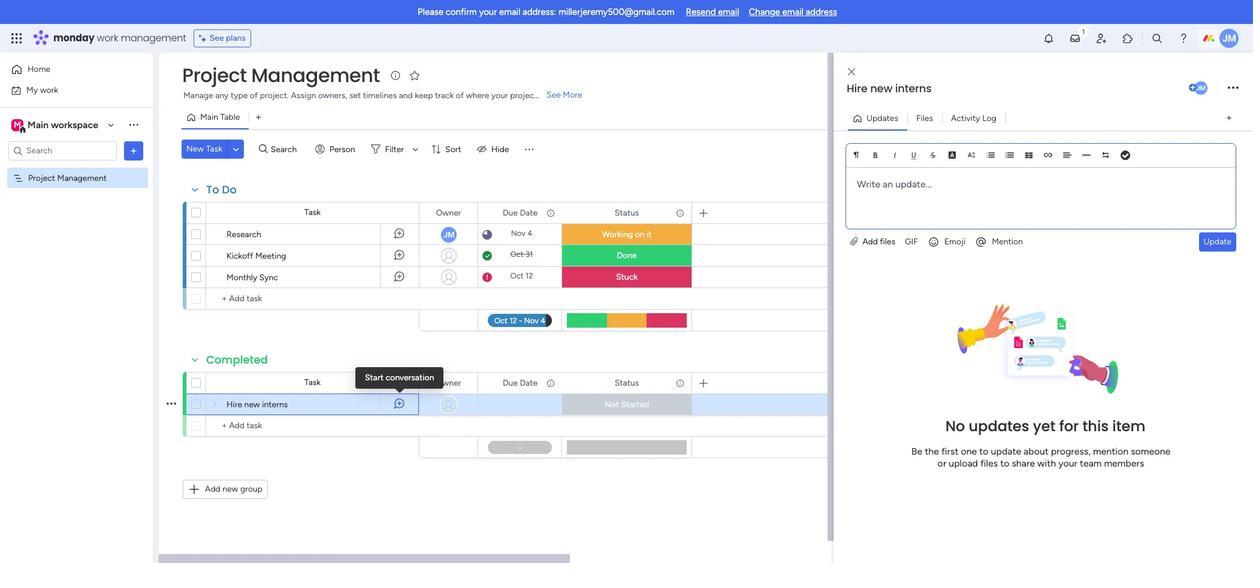 Task type: vqa. For each thing, say whether or not it's contained in the screenshot.
Change
yes



Task type: locate. For each thing, give the bounding box(es) containing it.
0 vertical spatial management
[[251, 62, 380, 89]]

track
[[435, 91, 454, 101]]

dapulse attachment image
[[851, 237, 858, 247]]

1 due date field from the top
[[500, 206, 541, 220]]

to right one
[[980, 446, 989, 457]]

resend
[[686, 7, 716, 17]]

1 vertical spatial task
[[304, 207, 321, 218]]

of
[[250, 91, 258, 101], [456, 91, 464, 101]]

1 horizontal spatial files
[[981, 458, 998, 469]]

0 vertical spatial to
[[980, 446, 989, 457]]

monday
[[53, 31, 94, 45]]

1 vertical spatial status
[[615, 378, 639, 388]]

home
[[28, 64, 50, 74]]

2 vertical spatial your
[[1059, 458, 1078, 469]]

close image
[[848, 67, 855, 76]]

0 horizontal spatial options image
[[128, 145, 140, 157]]

1 horizontal spatial see
[[547, 90, 561, 100]]

project management down search in workspace field on the top of the page
[[28, 173, 107, 183]]

or
[[938, 458, 947, 469]]

1 vertical spatial due
[[503, 378, 518, 388]]

underline image
[[910, 151, 918, 159]]

your right confirm
[[479, 7, 497, 17]]

0 horizontal spatial of
[[250, 91, 258, 101]]

0 horizontal spatial main
[[28, 119, 49, 130]]

timelines
[[363, 91, 397, 101]]

no
[[946, 416, 965, 436]]

status up not started
[[615, 378, 639, 388]]

new down the completed field
[[244, 400, 260, 410]]

0 vertical spatial oct
[[510, 250, 524, 259]]

1 vertical spatial column information image
[[676, 379, 685, 388]]

0 horizontal spatial add view image
[[256, 113, 261, 122]]

0 vertical spatial owner field
[[433, 206, 464, 220]]

add right dapulse attachment icon
[[863, 237, 878, 247]]

with
[[1038, 458, 1056, 469]]

work inside button
[[40, 85, 58, 95]]

email
[[499, 7, 521, 17], [718, 7, 739, 17], [782, 7, 804, 17]]

3 email from the left
[[782, 7, 804, 17]]

options image
[[1228, 80, 1239, 96], [128, 145, 140, 157]]

1 vertical spatial status field
[[612, 377, 642, 390]]

1 horizontal spatial add
[[863, 237, 878, 247]]

project
[[510, 91, 537, 101]]

1 vertical spatial column information image
[[546, 379, 556, 388]]

project up any in the top left of the page
[[182, 62, 247, 89]]

apps image
[[1122, 32, 1134, 44]]

to down update
[[1001, 458, 1010, 469]]

team
[[1080, 458, 1102, 469]]

not
[[605, 400, 619, 410]]

oct
[[510, 250, 524, 259], [510, 272, 524, 281]]

1 due from the top
[[503, 208, 518, 218]]

1 date from the top
[[520, 208, 538, 218]]

0 horizontal spatial to
[[980, 446, 989, 457]]

0 vertical spatial your
[[479, 7, 497, 17]]

share
[[1012, 458, 1035, 469]]

oct left 12
[[510, 272, 524, 281]]

0 vertical spatial options image
[[1228, 80, 1239, 96]]

person button
[[310, 140, 362, 159]]

monthly sync
[[227, 273, 278, 283]]

status
[[615, 208, 639, 218], [615, 378, 639, 388]]

1 horizontal spatial column information image
[[676, 208, 685, 218]]

someone
[[1131, 446, 1171, 457]]

0 vertical spatial add
[[863, 237, 878, 247]]

1 vertical spatial hire
[[227, 400, 242, 410]]

members
[[1104, 458, 1145, 469]]

updates
[[969, 416, 1029, 436]]

0 horizontal spatial project
[[28, 173, 55, 183]]

0 vertical spatial project
[[182, 62, 247, 89]]

see
[[210, 33, 224, 43], [547, 90, 561, 100]]

work right the my
[[40, 85, 58, 95]]

0 vertical spatial hire new interns
[[847, 81, 932, 96]]

0 horizontal spatial email
[[499, 7, 521, 17]]

type
[[231, 91, 248, 101]]

1 horizontal spatial add view image
[[1227, 114, 1232, 123]]

1 vertical spatial project management
[[28, 173, 107, 183]]

1 vertical spatial interns
[[262, 400, 288, 410]]

where
[[466, 91, 489, 101]]

project down search in workspace field on the top of the page
[[28, 173, 55, 183]]

hire new interns inside field
[[847, 81, 932, 96]]

files inside 'be the first one to update about progress, mention someone or upload files to share with your team members'
[[981, 458, 998, 469]]

stands.
[[539, 91, 566, 101]]

owner for second owner field
[[436, 378, 461, 388]]

due date for to do
[[503, 208, 538, 218]]

0 vertical spatial owner
[[436, 208, 461, 218]]

interns up files
[[895, 81, 932, 96]]

main right workspace image
[[28, 119, 49, 130]]

1 vertical spatial owner field
[[433, 377, 464, 390]]

task
[[206, 144, 222, 154], [304, 207, 321, 218], [304, 378, 321, 388]]

work right monday
[[97, 31, 118, 45]]

To Do field
[[203, 182, 240, 198]]

status field up 'working on it'
[[612, 206, 642, 220]]

0 horizontal spatial hire new interns
[[227, 400, 288, 410]]

1 vertical spatial hire new interns
[[227, 400, 288, 410]]

main for main table
[[200, 112, 218, 122]]

due date field for to do
[[500, 206, 541, 220]]

1 horizontal spatial interns
[[895, 81, 932, 96]]

1 horizontal spatial of
[[456, 91, 464, 101]]

hire down the close image
[[847, 81, 868, 96]]

files down update
[[981, 458, 998, 469]]

0 vertical spatial column information image
[[676, 208, 685, 218]]

work for my
[[40, 85, 58, 95]]

1 vertical spatial oct
[[510, 272, 524, 281]]

0 vertical spatial due
[[503, 208, 518, 218]]

0 vertical spatial project management
[[182, 62, 380, 89]]

task for completed
[[304, 378, 321, 388]]

link image
[[1044, 151, 1053, 159]]

see inside button
[[210, 33, 224, 43]]

project management inside list box
[[28, 173, 107, 183]]

1 horizontal spatial hire
[[847, 81, 868, 96]]

2 status from the top
[[615, 378, 639, 388]]

Owner field
[[433, 206, 464, 220], [433, 377, 464, 390]]

see plans button
[[193, 29, 251, 47]]

kickoff meeting
[[227, 251, 286, 261]]

0 vertical spatial date
[[520, 208, 538, 218]]

notifications image
[[1043, 32, 1055, 44]]

owner for 1st owner field from the top of the page
[[436, 208, 461, 218]]

activity log button
[[942, 109, 1006, 128]]

1 vertical spatial see
[[547, 90, 561, 100]]

0 vertical spatial interns
[[895, 81, 932, 96]]

1 vertical spatial management
[[57, 173, 107, 183]]

1 oct from the top
[[510, 250, 524, 259]]

1 vertical spatial options image
[[128, 145, 140, 157]]

1 vertical spatial new
[[244, 400, 260, 410]]

1 owner from the top
[[436, 208, 461, 218]]

management up assign
[[251, 62, 380, 89]]

1 horizontal spatial hire new interns
[[847, 81, 932, 96]]

1 horizontal spatial to
[[1001, 458, 1010, 469]]

task for to do
[[304, 207, 321, 218]]

first
[[942, 446, 959, 457]]

add inside button
[[205, 484, 220, 495]]

2 oct from the top
[[510, 272, 524, 281]]

your down progress,
[[1059, 458, 1078, 469]]

project management
[[182, 62, 380, 89], [28, 173, 107, 183]]

0 vertical spatial files
[[880, 237, 896, 247]]

1 vertical spatial work
[[40, 85, 58, 95]]

Completed field
[[203, 352, 271, 368]]

oct 31
[[510, 250, 533, 259]]

2 due date from the top
[[503, 378, 538, 388]]

1 vertical spatial due date field
[[500, 377, 541, 390]]

of right the type
[[250, 91, 258, 101]]

your right 'where' at left
[[491, 91, 508, 101]]

and
[[399, 91, 413, 101]]

due date for completed
[[503, 378, 538, 388]]

1 status from the top
[[615, 208, 639, 218]]

0 horizontal spatial see
[[210, 33, 224, 43]]

project inside list box
[[28, 173, 55, 183]]

0 horizontal spatial files
[[880, 237, 896, 247]]

column information image
[[676, 208, 685, 218], [546, 379, 556, 388]]

Due Date field
[[500, 206, 541, 220], [500, 377, 541, 390]]

oct for oct 12
[[510, 272, 524, 281]]

one
[[961, 446, 977, 457]]

hire down the completed field
[[227, 400, 242, 410]]

&bull; bullets image
[[1006, 151, 1014, 159]]

1 vertical spatial files
[[981, 458, 998, 469]]

log
[[983, 113, 997, 123]]

update
[[991, 446, 1021, 457]]

new up updates
[[870, 81, 893, 96]]

0 vertical spatial status
[[615, 208, 639, 218]]

2 horizontal spatial email
[[782, 7, 804, 17]]

align image
[[1063, 151, 1072, 159]]

mention
[[992, 237, 1023, 247]]

1 horizontal spatial email
[[718, 7, 739, 17]]

options image right jeremy miller icon
[[1228, 80, 1239, 96]]

email right resend
[[718, 7, 739, 17]]

1 vertical spatial owner
[[436, 378, 461, 388]]

select product image
[[11, 32, 23, 44]]

2 email from the left
[[718, 7, 739, 17]]

0 horizontal spatial management
[[57, 173, 107, 183]]

add new group
[[205, 484, 263, 495]]

email left address:
[[499, 7, 521, 17]]

0 vertical spatial due date
[[503, 208, 538, 218]]

column information image for status
[[676, 379, 685, 388]]

workspace selection element
[[11, 118, 100, 133]]

interns up + add task text field
[[262, 400, 288, 410]]

2 status field from the top
[[612, 377, 642, 390]]

2 owner from the top
[[436, 378, 461, 388]]

option
[[0, 167, 153, 170]]

1 vertical spatial add
[[205, 484, 220, 495]]

status field for column information icon corresponding to status
[[612, 206, 642, 220]]

column information image for status
[[676, 208, 685, 218]]

1 horizontal spatial column information image
[[676, 379, 685, 388]]

confirm
[[446, 7, 477, 17]]

1 horizontal spatial management
[[251, 62, 380, 89]]

main workspace
[[28, 119, 98, 130]]

Search field
[[268, 141, 304, 158]]

2 vertical spatial task
[[304, 378, 321, 388]]

1 horizontal spatial project
[[182, 62, 247, 89]]

0 vertical spatial hire
[[847, 81, 868, 96]]

2 due from the top
[[503, 378, 518, 388]]

project management up project.
[[182, 62, 380, 89]]

options image down workspace options 'icon'
[[128, 145, 140, 157]]

new left group at the bottom of page
[[223, 484, 238, 495]]

Status field
[[612, 206, 642, 220], [612, 377, 642, 390]]

to do
[[206, 182, 237, 197]]

1 horizontal spatial work
[[97, 31, 118, 45]]

table image
[[1025, 151, 1033, 159]]

set
[[349, 91, 361, 101]]

main inside button
[[200, 112, 218, 122]]

status field up not started
[[612, 377, 642, 390]]

2 owner field from the top
[[433, 377, 464, 390]]

start
[[365, 373, 384, 383]]

show board description image
[[388, 70, 403, 82]]

change
[[749, 7, 780, 17]]

hire new interns up + add task text field
[[227, 400, 288, 410]]

sync
[[259, 273, 278, 283]]

0 horizontal spatial column information image
[[546, 208, 556, 218]]

0 vertical spatial status field
[[612, 206, 642, 220]]

the
[[925, 446, 939, 457]]

1 due date from the top
[[503, 208, 538, 218]]

2 date from the top
[[520, 378, 538, 388]]

main left table
[[200, 112, 218, 122]]

table
[[220, 112, 240, 122]]

see left plans
[[210, 33, 224, 43]]

bold image
[[872, 151, 880, 159]]

owners,
[[318, 91, 347, 101]]

see left more
[[547, 90, 561, 100]]

rtl ltr image
[[1102, 151, 1110, 159]]

format image
[[852, 151, 861, 159]]

workspace options image
[[128, 119, 140, 131]]

gif
[[905, 237, 918, 247]]

column information image
[[546, 208, 556, 218], [676, 379, 685, 388]]

add view image
[[256, 113, 261, 122], [1227, 114, 1232, 123]]

0 horizontal spatial new
[[223, 484, 238, 495]]

interns
[[895, 81, 932, 96], [262, 400, 288, 410]]

strikethrough image
[[929, 151, 937, 159]]

1 vertical spatial due date
[[503, 378, 538, 388]]

started
[[621, 400, 649, 410]]

your inside 'be the first one to update about progress, mention someone or upload files to share with your team members'
[[1059, 458, 1078, 469]]

oct left 31
[[510, 250, 524, 259]]

0 vertical spatial due date field
[[500, 206, 541, 220]]

address:
[[523, 7, 556, 17]]

add to favorites image
[[409, 69, 421, 81]]

management
[[251, 62, 380, 89], [57, 173, 107, 183]]

of right track
[[456, 91, 464, 101]]

hire
[[847, 81, 868, 96], [227, 400, 242, 410]]

main inside 'workspace selection' 'element'
[[28, 119, 49, 130]]

0 vertical spatial column information image
[[546, 208, 556, 218]]

menu image
[[524, 143, 536, 155]]

completed
[[206, 352, 268, 367]]

column information image for due date
[[546, 208, 556, 218]]

1 horizontal spatial main
[[200, 112, 218, 122]]

0 horizontal spatial column information image
[[546, 379, 556, 388]]

v2 search image
[[259, 143, 268, 156]]

files left gif
[[880, 237, 896, 247]]

1 status field from the top
[[612, 206, 642, 220]]

0 vertical spatial task
[[206, 144, 222, 154]]

1 vertical spatial date
[[520, 378, 538, 388]]

email right change
[[782, 7, 804, 17]]

add left group at the bottom of page
[[205, 484, 220, 495]]

0 vertical spatial see
[[210, 33, 224, 43]]

monday work management
[[53, 31, 186, 45]]

status up 'working on it'
[[615, 208, 639, 218]]

status field for status column information image
[[612, 377, 642, 390]]

due
[[503, 208, 518, 218], [503, 378, 518, 388]]

0 horizontal spatial project management
[[28, 173, 107, 183]]

0 horizontal spatial add
[[205, 484, 220, 495]]

email for resend email
[[718, 7, 739, 17]]

add
[[863, 237, 878, 247], [205, 484, 220, 495]]

this
[[1083, 416, 1109, 436]]

to
[[980, 446, 989, 457], [1001, 458, 1010, 469]]

owner
[[436, 208, 461, 218], [436, 378, 461, 388]]

date for to do
[[520, 208, 538, 218]]

search everything image
[[1151, 32, 1163, 44]]

2 due date field from the top
[[500, 377, 541, 390]]

hire inside field
[[847, 81, 868, 96]]

checklist image
[[1121, 151, 1130, 160]]

text color image
[[948, 151, 957, 159]]

management down search in workspace field on the top of the page
[[57, 173, 107, 183]]

be
[[912, 446, 923, 457]]

v2 overdue deadline image
[[483, 272, 492, 283]]

0 vertical spatial new
[[870, 81, 893, 96]]

updates button
[[848, 109, 907, 128]]

+ Add task text field
[[212, 419, 386, 433]]

hire new interns up updates
[[847, 81, 932, 96]]

2 horizontal spatial new
[[870, 81, 893, 96]]

interns inside hire new interns field
[[895, 81, 932, 96]]

0 horizontal spatial work
[[40, 85, 58, 95]]

resend email link
[[686, 7, 739, 17]]

0 vertical spatial work
[[97, 31, 118, 45]]

2 vertical spatial new
[[223, 484, 238, 495]]

1 image
[[1078, 25, 1089, 38]]

1 horizontal spatial new
[[244, 400, 260, 410]]

work
[[97, 31, 118, 45], [40, 85, 58, 95]]

1 vertical spatial project
[[28, 173, 55, 183]]

sort button
[[426, 140, 469, 159]]



Task type: describe. For each thing, give the bounding box(es) containing it.
activity
[[951, 113, 980, 123]]

see more link
[[545, 89, 584, 101]]

date for completed
[[520, 378, 538, 388]]

millerjeremy500@gmail.com
[[559, 7, 675, 17]]

home button
[[7, 60, 129, 79]]

add for add files
[[863, 237, 878, 247]]

Project Management field
[[179, 62, 383, 89]]

0 horizontal spatial interns
[[262, 400, 288, 410]]

resend email
[[686, 7, 739, 17]]

manage any type of project. assign owners, set timelines and keep track of where your project stands.
[[183, 91, 566, 101]]

help image
[[1178, 32, 1190, 44]]

hide
[[491, 144, 509, 154]]

nov
[[511, 229, 526, 238]]

hide button
[[472, 140, 516, 159]]

line image
[[1083, 151, 1091, 159]]

4
[[528, 229, 532, 238]]

stuck
[[616, 272, 638, 282]]

1 vertical spatial to
[[1001, 458, 1010, 469]]

be the first one to update about progress, mention someone or upload files to share with your team members
[[912, 446, 1171, 469]]

plans
[[226, 33, 246, 43]]

change email address link
[[749, 7, 837, 17]]

do
[[222, 182, 237, 197]]

research
[[227, 230, 261, 240]]

my work
[[26, 85, 58, 95]]

more
[[563, 90, 582, 100]]

angle down image
[[233, 145, 239, 154]]

to
[[206, 182, 219, 197]]

main table
[[200, 112, 240, 122]]

12
[[526, 272, 533, 281]]

2 of from the left
[[456, 91, 464, 101]]

column information image for due date
[[546, 379, 556, 388]]

sort
[[445, 144, 461, 154]]

email for change email address
[[782, 7, 804, 17]]

add new group button
[[183, 480, 268, 499]]

italic image
[[891, 151, 899, 159]]

1 horizontal spatial project management
[[182, 62, 380, 89]]

conversation
[[386, 373, 434, 383]]

update button
[[1199, 232, 1237, 252]]

1 horizontal spatial options image
[[1228, 80, 1239, 96]]

see for see plans
[[210, 33, 224, 43]]

invite members image
[[1096, 32, 1108, 44]]

please confirm your email address: millerjeremy500@gmail.com
[[418, 7, 675, 17]]

person
[[330, 144, 355, 154]]

main table button
[[182, 108, 249, 127]]

1 vertical spatial your
[[491, 91, 508, 101]]

management
[[121, 31, 186, 45]]

31
[[526, 250, 533, 259]]

new inside field
[[870, 81, 893, 96]]

change email address
[[749, 7, 837, 17]]

task inside button
[[206, 144, 222, 154]]

keep
[[415, 91, 433, 101]]

management inside list box
[[57, 173, 107, 183]]

oct for oct 31
[[510, 250, 524, 259]]

arrow down image
[[408, 142, 423, 156]]

inbox image
[[1069, 32, 1081, 44]]

upload
[[949, 458, 978, 469]]

start conversation
[[365, 373, 434, 383]]

mention button
[[971, 232, 1028, 252]]

1 owner field from the top
[[433, 206, 464, 220]]

workspace image
[[11, 118, 23, 132]]

add files
[[861, 237, 896, 247]]

my work button
[[7, 81, 129, 100]]

workspace
[[51, 119, 98, 130]]

new inside button
[[223, 484, 238, 495]]

see for see more
[[547, 90, 561, 100]]

files button
[[907, 109, 942, 128]]

meeting
[[255, 251, 286, 261]]

activity log
[[951, 113, 997, 123]]

due for completed
[[503, 378, 518, 388]]

group
[[240, 484, 263, 495]]

on
[[635, 230, 645, 240]]

1 email from the left
[[499, 7, 521, 17]]

manage
[[183, 91, 213, 101]]

jeremy miller image
[[1193, 80, 1209, 96]]

monthly
[[227, 273, 257, 283]]

Search in workspace field
[[25, 144, 100, 158]]

0 horizontal spatial hire
[[227, 400, 242, 410]]

update
[[1204, 237, 1232, 247]]

assign
[[291, 91, 316, 101]]

1 of from the left
[[250, 91, 258, 101]]

working on it
[[602, 230, 652, 240]]

nov 4
[[511, 229, 532, 238]]

yet
[[1033, 416, 1056, 436]]

jeremy miller image
[[1220, 29, 1239, 48]]

Hire new interns field
[[844, 81, 1187, 97]]

main for main workspace
[[28, 119, 49, 130]]

project management list box
[[0, 165, 153, 350]]

progress,
[[1051, 446, 1091, 457]]

size image
[[967, 151, 976, 159]]

about
[[1024, 446, 1049, 457]]

due for to do
[[503, 208, 518, 218]]

m
[[14, 120, 21, 130]]

no updates yet for this item
[[946, 416, 1146, 436]]

see more
[[547, 90, 582, 100]]

for
[[1060, 416, 1079, 436]]

done
[[617, 251, 637, 261]]

new
[[186, 144, 204, 154]]

filter button
[[366, 140, 423, 159]]

any
[[215, 91, 229, 101]]

due date field for completed
[[500, 377, 541, 390]]

v2 done deadline image
[[483, 250, 492, 262]]

1. numbers image
[[987, 151, 995, 159]]

kickoff
[[227, 251, 253, 261]]

see plans
[[210, 33, 246, 43]]

add for add new group
[[205, 484, 220, 495]]

mention
[[1093, 446, 1129, 457]]

emoji
[[945, 237, 966, 247]]

new task button
[[182, 140, 227, 159]]

my
[[26, 85, 38, 95]]

it
[[647, 230, 652, 240]]

dapulse addbtn image
[[1189, 84, 1197, 92]]

+ Add task text field
[[212, 292, 386, 306]]

work for monday
[[97, 31, 118, 45]]

please
[[418, 7, 444, 17]]



